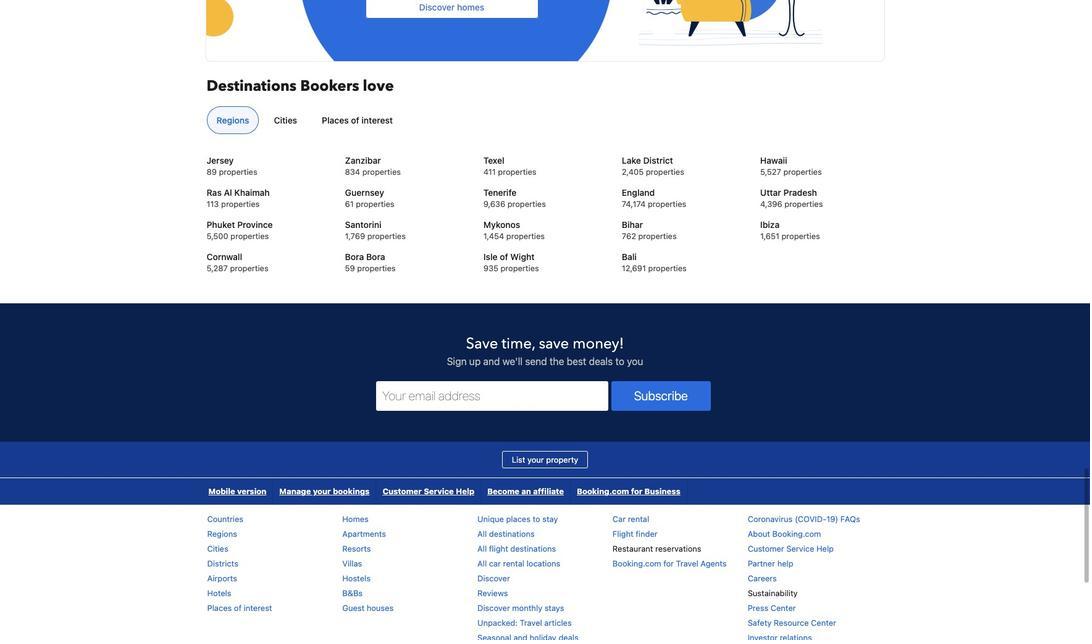 Task type: describe. For each thing, give the bounding box(es) containing it.
all flight destinations link
[[478, 544, 556, 554]]

properties inside ibiza 1,651 properties
[[782, 231, 820, 241]]

villas
[[342, 559, 362, 569]]

1,454
[[484, 231, 504, 241]]

bihar
[[622, 220, 643, 230]]

lake
[[622, 155, 641, 166]]

cornwall link
[[207, 251, 330, 263]]

0 horizontal spatial service
[[424, 486, 454, 496]]

regions inside countries regions cities districts airports hotels places of interest
[[207, 529, 237, 539]]

9,636
[[484, 199, 505, 209]]

save time, save money! sign up and we'll send the best deals to you
[[447, 334, 643, 367]]

resorts
[[342, 544, 371, 554]]

properties inside zanzibar 834 properties
[[363, 167, 401, 177]]

subscribe button
[[611, 381, 711, 411]]

discover homes link
[[194, 0, 884, 113]]

careers
[[748, 574, 777, 583]]

cities link
[[207, 544, 228, 554]]

flight
[[613, 529, 634, 539]]

0 horizontal spatial center
[[771, 603, 796, 613]]

coronavirus
[[748, 514, 793, 524]]

5,527
[[760, 167, 781, 177]]

airports
[[207, 574, 237, 583]]

stays
[[545, 603, 564, 613]]

manage your bookings link
[[273, 478, 376, 505]]

properties inside bali 12,691 properties
[[648, 263, 687, 273]]

apartments link
[[342, 529, 386, 539]]

careers link
[[748, 574, 777, 583]]

properties inside texel 411 properties
[[498, 167, 537, 177]]

countries
[[207, 514, 243, 524]]

partner help link
[[748, 559, 794, 569]]

(covid-
[[795, 514, 827, 524]]

restaurant
[[613, 544, 653, 554]]

pradesh
[[784, 187, 817, 198]]

1 all from the top
[[478, 529, 487, 539]]

ras al khaimah link
[[207, 187, 330, 199]]

booking.com for business link
[[571, 478, 687, 505]]

customer service help link for partner help
[[748, 544, 834, 554]]

texel 411 properties
[[484, 155, 537, 177]]

mykonos
[[484, 220, 520, 230]]

england
[[622, 187, 655, 198]]

discover homes
[[419, 2, 485, 13]]

manage
[[279, 486, 311, 496]]

1,651
[[760, 231, 780, 241]]

interest inside button
[[362, 115, 393, 126]]

lake district link
[[622, 155, 745, 167]]

1,769
[[345, 231, 365, 241]]

bali link
[[622, 251, 745, 263]]

zanzibar 834 properties
[[345, 155, 401, 177]]

santorini link
[[345, 219, 468, 231]]

save
[[539, 334, 569, 354]]

properties inside tenerife 9,636 properties
[[508, 199, 546, 209]]

homes
[[457, 2, 485, 13]]

list
[[512, 455, 525, 465]]

tab list containing regions
[[202, 106, 884, 135]]

homes apartments resorts villas hostels b&bs guest houses
[[342, 514, 394, 613]]

khaimah
[[234, 187, 270, 198]]

you
[[627, 356, 643, 367]]

your for bookings
[[313, 486, 331, 496]]

b&bs
[[342, 588, 363, 598]]

districts link
[[207, 559, 238, 569]]

rental inside unique places to stay all destinations all flight destinations all car rental locations discover reviews discover monthly stays unpacked: travel articles
[[503, 559, 525, 569]]

list your property
[[512, 455, 578, 465]]

3 all from the top
[[478, 559, 487, 569]]

sign
[[447, 356, 467, 367]]

become an affiliate
[[487, 486, 564, 496]]

0 vertical spatial help
[[456, 486, 475, 496]]

save time, save money! footer
[[0, 303, 1090, 640]]

places of interest
[[322, 115, 393, 126]]

customer service help link for become an affiliate
[[377, 478, 481, 505]]

0 horizontal spatial customer
[[383, 486, 422, 496]]

properties inside mykonos 1,454 properties
[[507, 231, 545, 241]]

2 bora from the left
[[366, 252, 385, 262]]

properties inside 'uttar pradesh 4,396 properties'
[[785, 199, 823, 209]]

zanzibar
[[345, 155, 381, 166]]

an
[[522, 486, 531, 496]]

guernsey 61 properties
[[345, 187, 395, 209]]

cornwall 5,287 properties
[[207, 252, 269, 273]]

jersey 89 properties
[[207, 155, 257, 177]]

all destinations link
[[478, 529, 535, 539]]

texel link
[[484, 155, 607, 167]]

properties inside phuket province 5,500 properties
[[231, 231, 269, 241]]

b&bs link
[[342, 588, 363, 598]]

4,396
[[760, 199, 783, 209]]

lake district 2,405 properties
[[622, 155, 685, 177]]

up
[[469, 356, 481, 367]]

411
[[484, 167, 496, 177]]

flight
[[489, 544, 508, 554]]

113
[[207, 199, 219, 209]]

properties inside 'santorini 1,769 properties'
[[367, 231, 406, 241]]

destinations bookers love
[[207, 76, 394, 96]]

for inside car rental flight finder restaurant reservations booking.com for travel agents
[[664, 559, 674, 569]]

jersey link
[[207, 155, 330, 167]]

help
[[778, 559, 794, 569]]

version
[[237, 486, 267, 496]]

mobile version
[[209, 486, 267, 496]]

booking.com for business
[[577, 486, 681, 496]]

2 all from the top
[[478, 544, 487, 554]]

booking.com inside booking.com for business link
[[577, 486, 629, 496]]

mobile
[[209, 486, 235, 496]]

0 vertical spatial discover
[[419, 2, 455, 13]]

cities inside countries regions cities districts airports hotels places of interest
[[207, 544, 228, 554]]

properties inside england 74,174 properties
[[648, 199, 687, 209]]

apartments
[[342, 529, 386, 539]]

bihar link
[[622, 219, 745, 231]]

booking.com for travel agents link
[[613, 559, 727, 569]]

send
[[525, 356, 547, 367]]

bihar 762 properties
[[622, 220, 677, 241]]

guest
[[342, 603, 365, 613]]

of inside countries regions cities districts airports hotels places of interest
[[234, 603, 242, 613]]



Task type: locate. For each thing, give the bounding box(es) containing it.
properties up bihar link
[[648, 199, 687, 209]]

sustainability
[[748, 588, 798, 598]]

1 vertical spatial rental
[[503, 559, 525, 569]]

of for isle
[[500, 252, 508, 262]]

for left business
[[631, 486, 643, 496]]

2 vertical spatial all
[[478, 559, 487, 569]]

properties inside isle of wight 935 properties
[[501, 263, 539, 273]]

1 vertical spatial booking.com
[[773, 529, 821, 539]]

0 horizontal spatial rental
[[503, 559, 525, 569]]

0 vertical spatial center
[[771, 603, 796, 613]]

834
[[345, 167, 360, 177]]

manage your bookings
[[279, 486, 370, 496]]

5,287
[[207, 263, 228, 273]]

discover left 'homes' on the left of page
[[419, 2, 455, 13]]

cities button
[[264, 106, 307, 134]]

navigation inside save time, save money! "footer"
[[202, 478, 688, 505]]

places inside button
[[322, 115, 349, 126]]

to left you
[[616, 356, 625, 367]]

properties inside guernsey 61 properties
[[356, 199, 395, 209]]

locations
[[527, 559, 561, 569]]

service inside coronavirus (covid-19) faqs about booking.com customer service help partner help careers sustainability press center safety resource center
[[787, 544, 815, 554]]

1 vertical spatial of
[[500, 252, 508, 262]]

navigation containing mobile version
[[202, 478, 688, 505]]

destinations up locations
[[511, 544, 556, 554]]

0 vertical spatial regions
[[217, 115, 249, 126]]

1 horizontal spatial for
[[664, 559, 674, 569]]

houses
[[367, 603, 394, 613]]

1 horizontal spatial interest
[[362, 115, 393, 126]]

1 vertical spatial customer
[[748, 544, 784, 554]]

1 horizontal spatial of
[[351, 115, 359, 126]]

unique places to stay link
[[478, 514, 558, 524]]

about booking.com link
[[748, 529, 821, 539]]

2 vertical spatial booking.com
[[613, 559, 661, 569]]

to inside unique places to stay all destinations all flight destinations all car rental locations discover reviews discover monthly stays unpacked: travel articles
[[533, 514, 540, 524]]

properties inside cornwall 5,287 properties
[[230, 263, 269, 273]]

regions down destinations
[[217, 115, 249, 126]]

bora bora link
[[345, 251, 468, 263]]

properties down the khaimah
[[221, 199, 260, 209]]

coronavirus (covid-19) faqs link
[[748, 514, 860, 524]]

0 vertical spatial for
[[631, 486, 643, 496]]

bali 12,691 properties
[[622, 252, 687, 273]]

1 vertical spatial customer service help link
[[748, 544, 834, 554]]

properties inside hawaii 5,527 properties
[[784, 167, 822, 177]]

tenerife 9,636 properties
[[484, 187, 546, 209]]

stay
[[543, 514, 558, 524]]

car rental link
[[613, 514, 649, 524]]

all left car
[[478, 559, 487, 569]]

of for places
[[351, 115, 359, 126]]

properties down guernsey
[[356, 199, 395, 209]]

we'll
[[503, 356, 523, 367]]

2 vertical spatial discover
[[478, 603, 510, 613]]

travel inside car rental flight finder restaurant reservations booking.com for travel agents
[[676, 559, 699, 569]]

hotels
[[207, 588, 231, 598]]

restaurant reservations link
[[613, 544, 702, 554]]

0 vertical spatial to
[[616, 356, 625, 367]]

booking.com inside coronavirus (covid-19) faqs about booking.com customer service help partner help careers sustainability press center safety resource center
[[773, 529, 821, 539]]

santorini
[[345, 220, 382, 230]]

0 horizontal spatial places
[[207, 603, 232, 613]]

0 vertical spatial customer
[[383, 486, 422, 496]]

0 horizontal spatial of
[[234, 603, 242, 613]]

0 horizontal spatial customer service help link
[[377, 478, 481, 505]]

regions
[[217, 115, 249, 126], [207, 529, 237, 539]]

1 vertical spatial to
[[533, 514, 540, 524]]

0 horizontal spatial travel
[[520, 618, 542, 628]]

properties down 'province' in the left of the page
[[231, 231, 269, 241]]

1 horizontal spatial customer
[[748, 544, 784, 554]]

regions inside button
[[217, 115, 249, 126]]

to left stay
[[533, 514, 540, 524]]

1 vertical spatial service
[[787, 544, 815, 554]]

places inside countries regions cities districts airports hotels places of interest
[[207, 603, 232, 613]]

discover up reviews
[[478, 574, 510, 583]]

for down reservations
[[664, 559, 674, 569]]

properties down the santorini
[[367, 231, 406, 241]]

0 vertical spatial booking.com
[[577, 486, 629, 496]]

properties right the 1,651
[[782, 231, 820, 241]]

help inside coronavirus (covid-19) faqs about booking.com customer service help partner help careers sustainability press center safety resource center
[[817, 544, 834, 554]]

unique
[[478, 514, 504, 524]]

car
[[489, 559, 501, 569]]

isle
[[484, 252, 498, 262]]

0 vertical spatial places
[[322, 115, 349, 126]]

places of interest link
[[207, 603, 272, 613]]

cities down destinations bookers love
[[274, 115, 297, 126]]

regions down countries
[[207, 529, 237, 539]]

hawaii 5,527 properties
[[760, 155, 822, 177]]

resource
[[774, 618, 809, 628]]

agents
[[701, 559, 727, 569]]

your right list
[[528, 455, 544, 465]]

customer up partner
[[748, 544, 784, 554]]

money!
[[573, 334, 624, 354]]

countries regions cities districts airports hotels places of interest
[[207, 514, 272, 613]]

1 vertical spatial places
[[207, 603, 232, 613]]

bora up 59
[[345, 252, 364, 262]]

navigation
[[202, 478, 688, 505]]

of inside isle of wight 935 properties
[[500, 252, 508, 262]]

unique places to stay all destinations all flight destinations all car rental locations discover reviews discover monthly stays unpacked: travel articles
[[478, 514, 572, 628]]

0 vertical spatial service
[[424, 486, 454, 496]]

countries link
[[207, 514, 243, 524]]

0 horizontal spatial cities
[[207, 544, 228, 554]]

booking.com up the car
[[577, 486, 629, 496]]

0 vertical spatial destinations
[[489, 529, 535, 539]]

0 vertical spatial of
[[351, 115, 359, 126]]

0 vertical spatial all
[[478, 529, 487, 539]]

center
[[771, 603, 796, 613], [811, 618, 837, 628]]

your inside navigation
[[313, 486, 331, 496]]

properties down the wight
[[501, 263, 539, 273]]

customer inside coronavirus (covid-19) faqs about booking.com customer service help partner help careers sustainability press center safety resource center
[[748, 544, 784, 554]]

affiliate
[[533, 486, 564, 496]]

2 vertical spatial of
[[234, 603, 242, 613]]

of down airports
[[234, 603, 242, 613]]

properties up bali 12,691 properties
[[639, 231, 677, 241]]

rental up flight finder link
[[628, 514, 649, 524]]

0 vertical spatial rental
[[628, 514, 649, 524]]

1 vertical spatial help
[[817, 544, 834, 554]]

your right manage at the bottom of page
[[313, 486, 331, 496]]

properties inside jersey 89 properties
[[219, 167, 257, 177]]

help
[[456, 486, 475, 496], [817, 544, 834, 554]]

properties down cornwall
[[230, 263, 269, 273]]

places down bookers
[[322, 115, 349, 126]]

cities down regions link
[[207, 544, 228, 554]]

cornwall
[[207, 252, 242, 262]]

1 vertical spatial center
[[811, 618, 837, 628]]

12,691
[[622, 263, 646, 273]]

customer
[[383, 486, 422, 496], [748, 544, 784, 554]]

safety resource center link
[[748, 618, 837, 628]]

discover down reviews
[[478, 603, 510, 613]]

1 vertical spatial all
[[478, 544, 487, 554]]

help down 19)
[[817, 544, 834, 554]]

booking.com inside car rental flight finder restaurant reservations booking.com for travel agents
[[613, 559, 661, 569]]

travel inside unique places to stay all destinations all flight destinations all car rental locations discover reviews discover monthly stays unpacked: travel articles
[[520, 618, 542, 628]]

guernsey
[[345, 187, 384, 198]]

properties down jersey in the left of the page
[[219, 167, 257, 177]]

hotels link
[[207, 588, 231, 598]]

destinations
[[207, 76, 297, 96]]

properties down district on the top of page
[[646, 167, 685, 177]]

jersey
[[207, 155, 234, 166]]

properties right 59
[[357, 263, 396, 273]]

destinations up all flight destinations link
[[489, 529, 535, 539]]

0 horizontal spatial help
[[456, 486, 475, 496]]

all
[[478, 529, 487, 539], [478, 544, 487, 554], [478, 559, 487, 569]]

rental down all flight destinations link
[[503, 559, 525, 569]]

district
[[643, 155, 673, 166]]

interest inside countries regions cities districts airports hotels places of interest
[[244, 603, 272, 613]]

0 horizontal spatial for
[[631, 486, 643, 496]]

booking.com down restaurant
[[613, 559, 661, 569]]

properties down texel
[[498, 167, 537, 177]]

1 horizontal spatial to
[[616, 356, 625, 367]]

booking.com down coronavirus (covid-19) faqs link
[[773, 529, 821, 539]]

reservations
[[656, 544, 702, 554]]

center up resource
[[771, 603, 796, 613]]

places down hotels link
[[207, 603, 232, 613]]

reviews
[[478, 588, 508, 598]]

ras
[[207, 187, 222, 198]]

uttar pradesh 4,396 properties
[[760, 187, 823, 209]]

properties down pradesh
[[785, 199, 823, 209]]

0 horizontal spatial to
[[533, 514, 540, 524]]

all left the flight
[[478, 544, 487, 554]]

destinations
[[489, 529, 535, 539], [511, 544, 556, 554]]

1 horizontal spatial help
[[817, 544, 834, 554]]

59
[[345, 263, 355, 273]]

1 horizontal spatial your
[[528, 455, 544, 465]]

1 horizontal spatial places
[[322, 115, 349, 126]]

1 vertical spatial destinations
[[511, 544, 556, 554]]

press
[[748, 603, 769, 613]]

discover link
[[478, 574, 510, 583]]

faqs
[[841, 514, 860, 524]]

1 vertical spatial cities
[[207, 544, 228, 554]]

1 horizontal spatial travel
[[676, 559, 699, 569]]

bora down 'santorini 1,769 properties'
[[366, 252, 385, 262]]

and
[[483, 356, 500, 367]]

1 vertical spatial your
[[313, 486, 331, 496]]

homes
[[342, 514, 369, 524]]

0 horizontal spatial bora
[[345, 252, 364, 262]]

wight
[[511, 252, 535, 262]]

properties inside lake district 2,405 properties
[[646, 167, 685, 177]]

cities inside button
[[274, 115, 297, 126]]

tenerife
[[484, 187, 517, 198]]

become
[[487, 486, 520, 496]]

reviews link
[[478, 588, 508, 598]]

for inside navigation
[[631, 486, 643, 496]]

properties up mykonos link
[[508, 199, 546, 209]]

rental inside car rental flight finder restaurant reservations booking.com for travel agents
[[628, 514, 649, 524]]

1 vertical spatial interest
[[244, 603, 272, 613]]

your for property
[[528, 455, 544, 465]]

isle of wight 935 properties
[[484, 252, 539, 273]]

1 vertical spatial for
[[664, 559, 674, 569]]

of right isle
[[500, 252, 508, 262]]

0 vertical spatial customer service help link
[[377, 478, 481, 505]]

about
[[748, 529, 770, 539]]

properties inside bora bora 59 properties
[[357, 263, 396, 273]]

properties inside 'bihar 762 properties'
[[639, 231, 677, 241]]

1 horizontal spatial bora
[[366, 252, 385, 262]]

mobile version link
[[202, 478, 273, 505]]

1 vertical spatial regions
[[207, 529, 237, 539]]

articles
[[544, 618, 572, 628]]

help left become
[[456, 486, 475, 496]]

1 vertical spatial travel
[[520, 618, 542, 628]]

2 horizontal spatial of
[[500, 252, 508, 262]]

1 horizontal spatial customer service help link
[[748, 544, 834, 554]]

service
[[424, 486, 454, 496], [787, 544, 815, 554]]

0 horizontal spatial your
[[313, 486, 331, 496]]

1 bora from the left
[[345, 252, 364, 262]]

discover monthly stays link
[[478, 603, 564, 613]]

all down unique
[[478, 529, 487, 539]]

0 horizontal spatial interest
[[244, 603, 272, 613]]

properties down zanzibar
[[363, 167, 401, 177]]

tab list
[[202, 106, 884, 135]]

properties right 12,691 at the right top of the page
[[648, 263, 687, 273]]

rental
[[628, 514, 649, 524], [503, 559, 525, 569]]

0 vertical spatial your
[[528, 455, 544, 465]]

of up zanzibar
[[351, 115, 359, 126]]

properties inside ras al khaimah 113 properties
[[221, 199, 260, 209]]

762
[[622, 231, 636, 241]]

to inside the save time, save money! sign up and we'll send the best deals to you
[[616, 356, 625, 367]]

travel down reservations
[[676, 559, 699, 569]]

save
[[466, 334, 498, 354]]

deals
[[589, 356, 613, 367]]

al
[[224, 187, 232, 198]]

interest
[[362, 115, 393, 126], [244, 603, 272, 613]]

properties up pradesh
[[784, 167, 822, 177]]

monthly
[[512, 603, 543, 613]]

Your email address email field
[[376, 381, 608, 411]]

uttar
[[760, 187, 781, 198]]

1 vertical spatial discover
[[478, 574, 510, 583]]

0 vertical spatial cities
[[274, 115, 297, 126]]

1 horizontal spatial rental
[[628, 514, 649, 524]]

press center link
[[748, 603, 796, 613]]

customer right bookings
[[383, 486, 422, 496]]

0 vertical spatial travel
[[676, 559, 699, 569]]

1 horizontal spatial cities
[[274, 115, 297, 126]]

center right resource
[[811, 618, 837, 628]]

0 vertical spatial interest
[[362, 115, 393, 126]]

of inside button
[[351, 115, 359, 126]]

travel down the monthly
[[520, 618, 542, 628]]

1 horizontal spatial service
[[787, 544, 815, 554]]

bora bora 59 properties
[[345, 252, 396, 273]]

properties up the wight
[[507, 231, 545, 241]]

1 horizontal spatial center
[[811, 618, 837, 628]]

list your property link
[[502, 451, 588, 469]]

subscribe
[[634, 389, 688, 403]]

ibiza 1,651 properties
[[760, 220, 820, 241]]

homes link
[[342, 514, 369, 524]]



Task type: vqa. For each thing, say whether or not it's contained in the screenshot.


